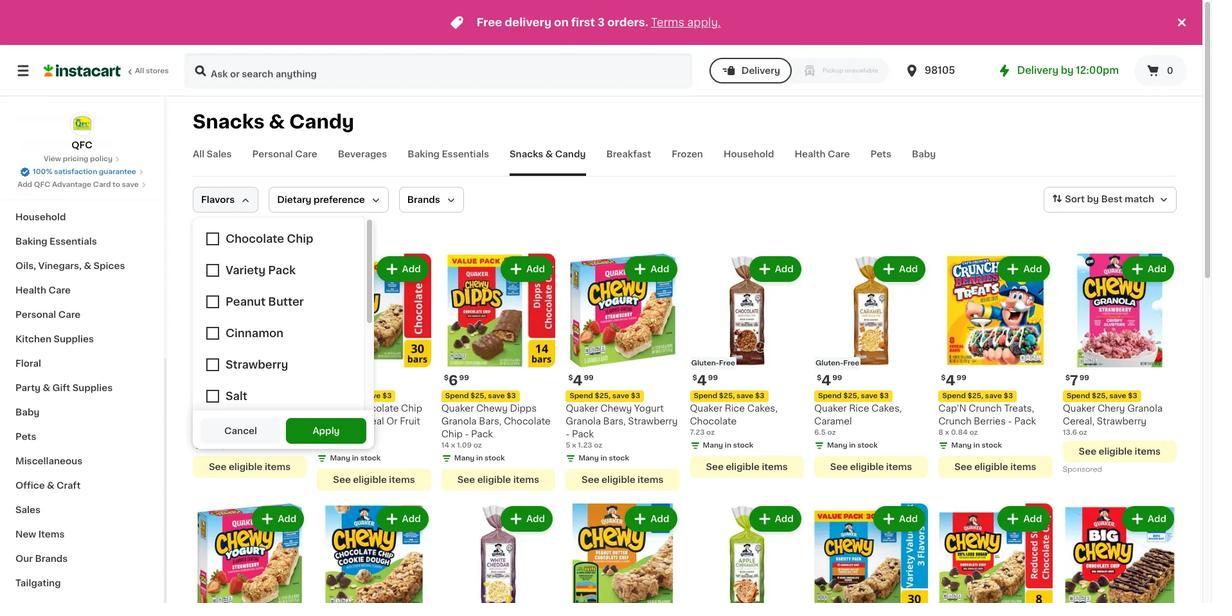 Task type: locate. For each thing, give the bounding box(es) containing it.
2 spend $25, save $3 from the left
[[321, 393, 392, 400]]

1 quaker from the left
[[193, 405, 225, 414]]

see for quaker chocolate chip granola cereal or fruit bars
[[333, 476, 351, 485]]

5 $ from the left
[[941, 375, 946, 382]]

cap'n crunch treats, crunch berries - pack 8 x 0.84 oz
[[939, 405, 1037, 437]]

in down the berries
[[974, 443, 980, 450]]

3 4 from the left
[[822, 374, 831, 388]]

1 vertical spatial breakfast link
[[8, 181, 156, 205]]

0 horizontal spatial baby link
[[8, 401, 156, 425]]

1 gluten- from the left
[[194, 360, 222, 367]]

1 vertical spatial sales
[[15, 506, 41, 515]]

granola up 1.09
[[441, 417, 477, 426]]

4 for quaker rice cakes, caramel
[[822, 374, 831, 388]]

2 spend from the left
[[321, 393, 345, 400]]

5 $3 from the left
[[755, 393, 765, 400]]

2 $25, from the left
[[346, 393, 362, 400]]

in down cancel in the bottom of the page
[[228, 443, 234, 450]]

see up sponsored badge image
[[1079, 448, 1097, 457]]

by left 12:00pm
[[1061, 66, 1074, 75]]

pasta
[[77, 115, 103, 124]]

save for quaker chery granola cereal, strawberry
[[1110, 393, 1127, 400]]

oz right 25.3 on the left bottom of the page
[[335, 443, 343, 450]]

1 horizontal spatial all
[[193, 150, 205, 159]]

baking essentials
[[408, 150, 489, 159], [15, 237, 97, 246]]

delivery inside delivery button
[[742, 66, 780, 75]]

spend up the 'lightly'
[[197, 393, 220, 400]]

1 horizontal spatial sales
[[207, 150, 232, 159]]

rice inside quaker rice cakes, lightly salted 4.47 oz
[[228, 405, 248, 414]]

1 vertical spatial household link
[[8, 205, 156, 230]]

see eligible items button down quaker rice cakes, caramel 6.5 oz
[[814, 457, 928, 479]]

instacart logo image
[[44, 63, 121, 78]]

many for quaker rice cakes, lightly salted
[[206, 443, 226, 450]]

1 horizontal spatial snacks
[[510, 150, 543, 159]]

0 horizontal spatial health
[[15, 286, 46, 295]]

baking essentials link
[[408, 148, 489, 176], [8, 230, 156, 254]]

$25, down $9.99 element
[[346, 393, 362, 400]]

oz inside quaker chocolate chip granola cereal or fruit bars 25.3 oz
[[335, 443, 343, 450]]

0 horizontal spatial by
[[1061, 66, 1074, 75]]

0 horizontal spatial breakfast link
[[8, 181, 156, 205]]

4 $ 4 99 from the left
[[941, 374, 967, 388]]

oz right 7.23
[[707, 430, 715, 437]]

spend for quaker chocolate chip granola cereal or fruit bars
[[321, 393, 345, 400]]

cakes, inside quaker rice cakes, chocolate 7.23 oz
[[747, 405, 778, 414]]

save for quaker rice cakes, caramel
[[861, 393, 878, 400]]

2 $3 from the left
[[382, 393, 392, 400]]

see eligible items button
[[1063, 441, 1177, 463], [193, 457, 307, 479], [690, 457, 804, 479], [814, 457, 928, 479], [939, 457, 1053, 479], [317, 470, 431, 491], [441, 470, 556, 491], [566, 470, 680, 491]]

stock inside product group
[[485, 455, 505, 462]]

spend down $ 7 99
[[1067, 393, 1091, 400]]

1 cakes, from the left
[[250, 405, 281, 414]]

8 spend $25, save $3 from the left
[[1067, 393, 1138, 400]]

2 quaker from the left
[[317, 405, 350, 414]]

5 quaker from the left
[[690, 405, 723, 414]]

see for cap'n crunch treats, crunch berries - pack
[[955, 463, 972, 472]]

cakes, inside quaker rice cakes, caramel 6.5 oz
[[872, 405, 902, 414]]

bars, inside quaker chewy yogurt granola bars, strawberry - pack 5 x 1.23 oz
[[603, 417, 626, 426]]

spend $25, save $3 up quaker rice cakes, lightly salted 4.47 oz
[[197, 393, 267, 400]]

cap'n
[[939, 405, 967, 414]]

pack inside quaker chewy dipps granola bars, chocolate chip - pack 14 x 1.09 oz
[[471, 430, 493, 439]]

stock down quaker rice cakes, chocolate 7.23 oz on the bottom right of the page
[[733, 443, 754, 450]]

4 $3 from the left
[[631, 393, 640, 400]]

add button
[[253, 258, 303, 281], [378, 258, 427, 281], [502, 258, 552, 281], [626, 258, 676, 281], [751, 258, 800, 281], [875, 258, 925, 281], [999, 258, 1049, 281], [1124, 258, 1173, 281], [253, 508, 303, 531], [378, 508, 427, 531], [502, 508, 552, 531], [626, 508, 676, 531], [751, 508, 800, 531], [875, 508, 925, 531], [999, 508, 1049, 531], [1124, 508, 1173, 531]]

eligible for quaker chocolate chip granola cereal or fruit bars
[[353, 476, 387, 485]]

quaker chocolate chip granola cereal or fruit bars 25.3 oz
[[317, 405, 422, 450]]

see eligible items for quaker chocolate chip granola cereal or fruit bars
[[333, 476, 415, 485]]

oz inside quaker rice cakes, chocolate 7.23 oz
[[707, 430, 715, 437]]

1 $ from the left
[[444, 375, 449, 382]]

in down quaker rice cakes, caramel 6.5 oz
[[849, 443, 856, 450]]

gift
[[52, 384, 70, 393]]

by for delivery
[[1061, 66, 1074, 75]]

1 vertical spatial baking
[[15, 237, 47, 246]]

1 vertical spatial chip
[[441, 430, 463, 439]]

2 cakes, from the left
[[747, 405, 778, 414]]

4 up quaker rice cakes, chocolate 7.23 oz on the bottom right of the page
[[697, 374, 707, 388]]

rice for lightly
[[228, 405, 248, 414]]

snacks
[[193, 113, 265, 131], [510, 150, 543, 159]]

many in stock inside product group
[[454, 455, 505, 462]]

quaker inside quaker chewy dipps granola bars, chocolate chip - pack 14 x 1.09 oz
[[441, 405, 474, 414]]

delivery button
[[710, 58, 792, 84]]

many in stock down 1.23
[[579, 455, 629, 462]]

all stores
[[135, 68, 169, 75]]

2 horizontal spatial pack
[[1015, 417, 1037, 426]]

1 horizontal spatial brands
[[407, 195, 440, 204]]

caramel
[[814, 417, 852, 426]]

in inside product group
[[476, 455, 483, 462]]

1 vertical spatial health care
[[15, 286, 71, 295]]

oz inside quaker rice cakes, lightly salted 4.47 oz
[[210, 430, 219, 437]]

eligible down the berries
[[975, 463, 1009, 472]]

5 spend $25, save $3 from the left
[[694, 393, 765, 400]]

$3 up quaker rice cakes, caramel 6.5 oz
[[880, 393, 889, 400]]

0 horizontal spatial brands
[[35, 555, 68, 564]]

99 inside $ 7 99
[[1080, 375, 1090, 382]]

4 $25, from the left
[[595, 393, 611, 400]]

2 gluten-free from the left
[[816, 360, 860, 367]]

gluten- for quaker rice cakes, chocolate
[[691, 360, 719, 367]]

spend $25, save $3 for quaker rice cakes, chocolate
[[694, 393, 765, 400]]

3 rice from the left
[[849, 405, 869, 414]]

0 horizontal spatial bars,
[[479, 417, 502, 426]]

items for quaker chewy dipps granola bars, chocolate chip - pack
[[513, 476, 539, 485]]

eligible for quaker rice cakes, caramel
[[850, 463, 884, 472]]

strawberry down yogurt
[[628, 417, 678, 426]]

many down caramel
[[827, 443, 848, 450]]

apply
[[313, 427, 340, 436]]

oz inside quaker chewy yogurt granola bars, strawberry - pack 5 x 1.23 oz
[[594, 443, 603, 450]]

snacks & candy link
[[510, 148, 586, 176]]

3 gluten- from the left
[[816, 360, 844, 367]]

chewy inside quaker chewy yogurt granola bars, strawberry - pack 5 x 1.23 oz
[[601, 405, 632, 414]]

spend for quaker chewy dipps granola bars, chocolate chip - pack
[[445, 393, 469, 400]]

see down cancel in the bottom of the page
[[209, 463, 227, 472]]

4 spend from the left
[[570, 393, 593, 400]]

stock down quaker chewy dipps granola bars, chocolate chip - pack 14 x 1.09 oz
[[485, 455, 505, 462]]

qfc down 100%
[[34, 181, 50, 188]]

by right sort
[[1087, 195, 1099, 204]]

items for quaker chery granola cereal, strawberry
[[1135, 448, 1161, 457]]

all left the stores
[[135, 68, 144, 75]]

2 99 from the left
[[584, 375, 594, 382]]

1 horizontal spatial by
[[1087, 195, 1099, 204]]

0 horizontal spatial baking essentials
[[15, 237, 97, 246]]

baking up brands dropdown button
[[408, 150, 440, 159]]

supplies up floral link
[[54, 335, 94, 344]]

99 inside $ 6 99
[[459, 375, 469, 382]]

$3 for quaker chewy yogurt granola bars, strawberry - pack
[[631, 393, 640, 400]]

see down 0.84
[[955, 463, 972, 472]]

in
[[228, 443, 234, 450], [725, 443, 732, 450], [849, 443, 856, 450], [974, 443, 980, 450], [352, 455, 359, 462], [476, 455, 483, 462], [601, 455, 607, 462]]

1 horizontal spatial cakes,
[[747, 405, 778, 414]]

0 horizontal spatial -
[[465, 430, 469, 439]]

beverages link
[[338, 148, 387, 176]]

1 spend $25, save $3 from the left
[[197, 393, 267, 400]]

1 rice from the left
[[228, 405, 248, 414]]

cakes,
[[250, 405, 281, 414], [747, 405, 778, 414], [872, 405, 902, 414]]

x right 5
[[572, 443, 576, 450]]

1 horizontal spatial personal care link
[[252, 148, 317, 176]]

product group containing 7
[[1063, 254, 1177, 477]]

spend $25, save $3 up quaker rice cakes, chocolate 7.23 oz on the bottom right of the page
[[694, 393, 765, 400]]

chewy
[[476, 405, 508, 414], [601, 405, 632, 414]]

satisfaction
[[54, 168, 97, 176]]

99 right "6"
[[459, 375, 469, 382]]

rice inside quaker rice cakes, caramel 6.5 oz
[[849, 405, 869, 414]]

98105
[[925, 66, 955, 75]]

many in stock
[[206, 443, 256, 450], [703, 443, 754, 450], [827, 443, 878, 450], [952, 443, 1002, 450], [330, 455, 381, 462], [454, 455, 505, 462], [579, 455, 629, 462]]

view pricing policy link
[[44, 154, 120, 165]]

$3 for quaker rice cakes, caramel
[[880, 393, 889, 400]]

$ 4 99 up quaker rice cakes, chocolate 7.23 oz on the bottom right of the page
[[693, 374, 718, 388]]

advantage
[[52, 181, 91, 188]]

gluten-
[[194, 360, 222, 367], [691, 360, 719, 367], [816, 360, 844, 367]]

0 horizontal spatial rice
[[228, 405, 248, 414]]

pack
[[1015, 417, 1037, 426], [471, 430, 493, 439], [572, 430, 594, 439]]

cancel button
[[201, 419, 281, 444]]

dipps
[[510, 405, 537, 414]]

yogurt
[[634, 405, 664, 414]]

spend for quaker chery granola cereal, strawberry
[[1067, 393, 1091, 400]]

bars
[[317, 430, 337, 439]]

7 spend $25, save $3 from the left
[[943, 393, 1013, 400]]

oz right 0.84
[[970, 430, 978, 437]]

3 $ 4 99 from the left
[[817, 374, 842, 388]]

x right "8"
[[945, 430, 950, 437]]

0 vertical spatial household
[[724, 150, 774, 159]]

quaker up apply button
[[317, 405, 350, 414]]

$25, for quaker chocolate chip granola cereal or fruit bars
[[346, 393, 362, 400]]

items for cap'n crunch treats, crunch berries - pack
[[1011, 463, 1037, 472]]

oz inside 'cap'n crunch treats, crunch berries - pack 8 x 0.84 oz'
[[970, 430, 978, 437]]

see for quaker chewy yogurt granola bars, strawberry - pack
[[582, 476, 600, 485]]

4
[[573, 374, 583, 388], [697, 374, 707, 388], [822, 374, 831, 388], [946, 374, 956, 388]]

2 horizontal spatial gluten-
[[816, 360, 844, 367]]

pets
[[871, 150, 892, 159], [15, 433, 36, 442]]

2 $ from the left
[[568, 375, 573, 382]]

see eligible items button for quaker chewy yogurt granola bars, strawberry - pack
[[566, 470, 680, 491]]

granola inside quaker chery granola cereal, strawberry 13.6 oz
[[1128, 405, 1163, 414]]

1 horizontal spatial household link
[[724, 148, 774, 176]]

1 vertical spatial breakfast
[[15, 188, 60, 197]]

99 up quaker rice cakes, chocolate 7.23 oz on the bottom right of the page
[[708, 375, 718, 382]]

1 vertical spatial brands
[[35, 555, 68, 564]]

stock for cap'n crunch treats, crunch berries - pack
[[982, 443, 1002, 450]]

free inside limited time offer region
[[477, 17, 502, 28]]

0 vertical spatial brands
[[407, 195, 440, 204]]

apply button
[[286, 419, 366, 444]]

stock for quaker chocolate chip granola cereal or fruit bars
[[360, 455, 381, 462]]

3 spend $25, save $3 from the left
[[445, 393, 516, 400]]

or
[[386, 417, 398, 426]]

save for quaker chewy yogurt granola bars, strawberry - pack
[[612, 393, 629, 400]]

quaker inside quaker chewy yogurt granola bars, strawberry - pack 5 x 1.23 oz
[[566, 405, 598, 414]]

quaker inside quaker chocolate chip granola cereal or fruit bars 25.3 oz
[[317, 405, 350, 414]]

quaker inside quaker rice cakes, caramel 6.5 oz
[[814, 405, 847, 414]]

in down quaker chewy dipps granola bars, chocolate chip - pack 14 x 1.09 oz
[[476, 455, 483, 462]]

0 horizontal spatial health care
[[15, 286, 71, 295]]

2 horizontal spatial chocolate
[[690, 417, 737, 426]]

$ 6 99
[[444, 374, 469, 388]]

0 vertical spatial by
[[1061, 66, 1074, 75]]

many in stock for quaker chewy dipps granola bars, chocolate chip - pack
[[454, 455, 505, 462]]

$3 up quaker chery granola cereal, strawberry 13.6 oz
[[1128, 393, 1138, 400]]

cakes, inside quaker rice cakes, lightly salted 4.47 oz
[[250, 405, 281, 414]]

quaker rice cakes, lightly salted 4.47 oz
[[193, 405, 281, 437]]

miscellaneous
[[15, 457, 82, 466]]

to
[[113, 181, 120, 188]]

see for quaker rice cakes, lightly salted
[[209, 463, 227, 472]]

1 strawberry from the left
[[628, 417, 678, 426]]

candy inside snacks & candy link
[[555, 150, 586, 159]]

6 $ from the left
[[1066, 375, 1070, 382]]

eligible down quaker chewy yogurt granola bars, strawberry - pack 5 x 1.23 oz
[[602, 476, 636, 485]]

$25, for quaker rice cakes, lightly salted
[[222, 393, 238, 400]]

1 horizontal spatial rice
[[725, 405, 745, 414]]

1 horizontal spatial baking essentials
[[408, 150, 489, 159]]

2 bars, from the left
[[603, 417, 626, 426]]

1 $ 4 99 from the left
[[568, 374, 594, 388]]

many in stock down 1.09
[[454, 455, 505, 462]]

save down $9.99 element
[[364, 393, 381, 400]]

1 vertical spatial baking essentials link
[[8, 230, 156, 254]]

2 horizontal spatial rice
[[849, 405, 869, 414]]

7 quaker from the left
[[1063, 405, 1096, 414]]

breakfast down 100%
[[15, 188, 60, 197]]

chewy inside quaker chewy dipps granola bars, chocolate chip - pack 14 x 1.09 oz
[[476, 405, 508, 414]]

5 $25, from the left
[[719, 393, 735, 400]]

2 gluten- from the left
[[691, 360, 719, 367]]

0 vertical spatial baking essentials
[[408, 150, 489, 159]]

spend up cap'n
[[943, 393, 966, 400]]

7 spend from the left
[[943, 393, 966, 400]]

1 4 from the left
[[573, 374, 583, 388]]

99 for cap'n crunch treats, crunch berries - pack
[[957, 375, 967, 382]]

granola up apply in the bottom left of the page
[[317, 417, 352, 426]]

eligible down cancel "button"
[[229, 463, 263, 472]]

oz inside quaker chery granola cereal, strawberry 13.6 oz
[[1079, 430, 1088, 437]]

spend $25, save $3 for quaker chery granola cereal, strawberry
[[1067, 393, 1138, 400]]

7 $25, from the left
[[968, 393, 984, 400]]

0 vertical spatial breakfast
[[607, 150, 651, 159]]

chip up fruit
[[401, 405, 422, 414]]

chocolate inside quaker rice cakes, chocolate 7.23 oz
[[690, 417, 737, 426]]

1 vertical spatial health
[[15, 286, 46, 295]]

many in stock down quaker rice cakes, caramel 6.5 oz
[[827, 443, 878, 450]]

$ inside $ 6 99
[[444, 375, 449, 382]]

1 chewy from the left
[[476, 405, 508, 414]]

1 horizontal spatial candy
[[555, 150, 586, 159]]

0 vertical spatial personal care
[[252, 150, 317, 159]]

8 $3 from the left
[[1128, 393, 1138, 400]]

oils,
[[15, 262, 36, 271]]

many in stock for quaker chocolate chip granola cereal or fruit bars
[[330, 455, 381, 462]]

99 up caramel
[[833, 375, 842, 382]]

6 $3 from the left
[[880, 393, 889, 400]]

2 4 from the left
[[697, 374, 707, 388]]

0 horizontal spatial candy
[[289, 113, 354, 131]]

gluten-free for quaker rice cakes, chocolate
[[691, 360, 735, 367]]

quaker
[[193, 405, 225, 414], [317, 405, 350, 414], [441, 405, 474, 414], [566, 405, 598, 414], [690, 405, 723, 414], [814, 405, 847, 414], [1063, 405, 1096, 414]]

1 horizontal spatial pack
[[572, 430, 594, 439]]

service type group
[[710, 58, 889, 84]]

3 $ from the left
[[693, 375, 697, 382]]

6 spend from the left
[[818, 393, 842, 400]]

quaker for quaker rice cakes, caramel
[[814, 405, 847, 414]]

items for quaker chocolate chip granola cereal or fruit bars
[[389, 476, 415, 485]]

3 $25, from the left
[[471, 393, 486, 400]]

1 horizontal spatial qfc
[[72, 141, 92, 150]]

office
[[15, 482, 45, 491]]

1 horizontal spatial chewy
[[601, 405, 632, 414]]

0 vertical spatial health care link
[[795, 148, 850, 176]]

$25, for quaker chery granola cereal, strawberry
[[1092, 393, 1108, 400]]

0 horizontal spatial delivery
[[742, 66, 780, 75]]

0 horizontal spatial strawberry
[[628, 417, 678, 426]]

see eligible items down quaker chocolate chip granola cereal or fruit bars 25.3 oz
[[333, 476, 415, 485]]

$25, for quaker rice cakes, chocolate
[[719, 393, 735, 400]]

7 $3 from the left
[[1004, 393, 1013, 400]]

view
[[44, 156, 61, 163]]

4 spend $25, save $3 from the left
[[570, 393, 640, 400]]

4 99 from the left
[[833, 375, 842, 382]]

baking essentials link up brands dropdown button
[[408, 148, 489, 176]]

8
[[939, 430, 944, 437]]

$3 down $9.99 element
[[382, 393, 392, 400]]

8 $25, from the left
[[1092, 393, 1108, 400]]

1 vertical spatial crunch
[[939, 417, 972, 426]]

99 up cap'n
[[957, 375, 967, 382]]

$25, up 'cap'n crunch treats, crunch berries - pack 8 x 0.84 oz'
[[968, 393, 984, 400]]

0 horizontal spatial x
[[451, 443, 455, 450]]

1 99 from the left
[[459, 375, 469, 382]]

see eligible items button down quaker chocolate chip granola cereal or fruit bars 25.3 oz
[[317, 470, 431, 491]]

cereal
[[355, 417, 384, 426]]

supplies
[[54, 335, 94, 344], [72, 384, 113, 393]]

1 horizontal spatial baking
[[408, 150, 440, 159]]

household down "advantage" at the top of page
[[15, 213, 66, 222]]

1 vertical spatial goods
[[54, 164, 85, 173]]

bars, inside quaker chewy dipps granola bars, chocolate chip - pack 14 x 1.09 oz
[[479, 417, 502, 426]]

bars,
[[479, 417, 502, 426], [603, 417, 626, 426]]

&
[[269, 113, 285, 131], [68, 115, 75, 124], [75, 140, 82, 149], [546, 150, 553, 159], [87, 164, 95, 173], [84, 262, 91, 271], [43, 384, 50, 393], [47, 482, 54, 491]]

1 vertical spatial health care link
[[8, 278, 156, 303]]

0 horizontal spatial breakfast
[[15, 188, 60, 197]]

1 horizontal spatial pets link
[[871, 148, 892, 176]]

save for quaker rice cakes, lightly salted
[[240, 393, 256, 400]]

Search field
[[185, 54, 692, 87]]

6 99 from the left
[[1080, 375, 1090, 382]]

1 horizontal spatial gluten-free
[[816, 360, 860, 367]]

1 vertical spatial household
[[15, 213, 66, 222]]

2 $ 4 99 from the left
[[693, 374, 718, 388]]

baby link
[[912, 148, 936, 176], [8, 401, 156, 425]]

0 vertical spatial all
[[135, 68, 144, 75]]

granola inside quaker chewy yogurt granola bars, strawberry - pack 5 x 1.23 oz
[[566, 417, 601, 426]]

rice for chocolate
[[725, 405, 745, 414]]

new items link
[[8, 523, 156, 547]]

0 vertical spatial candy
[[289, 113, 354, 131]]

see eligible items down the berries
[[955, 463, 1037, 472]]

cakes, for quaker rice cakes, lightly salted
[[250, 405, 281, 414]]

goods up condiments
[[35, 115, 65, 124]]

many for quaker chewy yogurt granola bars, strawberry - pack
[[579, 455, 599, 462]]

1 $25, from the left
[[222, 393, 238, 400]]

0 vertical spatial chip
[[401, 405, 422, 414]]

save up chery at the right bottom of the page
[[1110, 393, 1127, 400]]

0 horizontal spatial gluten-free
[[691, 360, 735, 367]]

4 4 from the left
[[946, 374, 956, 388]]

see down bars
[[333, 476, 351, 485]]

3 spend from the left
[[445, 393, 469, 400]]

4 quaker from the left
[[566, 405, 598, 414]]

gluten-free
[[691, 360, 735, 367], [816, 360, 860, 367]]

2 horizontal spatial -
[[1008, 417, 1012, 426]]

see eligible items for quaker rice cakes, caramel
[[831, 463, 912, 472]]

chip up 14
[[441, 430, 463, 439]]

chocolate up 7.23
[[690, 417, 737, 426]]

2 rice from the left
[[725, 405, 745, 414]]

see eligible items down 1.09
[[458, 476, 539, 485]]

3 cakes, from the left
[[872, 405, 902, 414]]

personal up kitchen
[[15, 311, 56, 320]]

orders.
[[608, 17, 649, 28]]

in for quaker chocolate chip granola cereal or fruit bars
[[352, 455, 359, 462]]

0 horizontal spatial pets link
[[8, 425, 156, 449]]

1 vertical spatial pets
[[15, 433, 36, 442]]

craft
[[57, 482, 81, 491]]

quaker inside quaker rice cakes, lightly salted 4.47 oz
[[193, 405, 225, 414]]

6 quaker from the left
[[814, 405, 847, 414]]

- inside quaker chewy dipps granola bars, chocolate chip - pack 14 x 1.09 oz
[[465, 430, 469, 439]]

3
[[598, 17, 605, 28]]

flavors button
[[193, 187, 259, 213]]

items down quaker chewy yogurt granola bars, strawberry - pack 5 x 1.23 oz
[[638, 476, 664, 485]]

$3 up dipps on the bottom left of page
[[507, 393, 516, 400]]

product group
[[193, 254, 307, 479], [317, 254, 431, 491], [441, 254, 556, 491], [566, 254, 680, 491], [690, 254, 804, 479], [814, 254, 928, 479], [939, 254, 1053, 479], [1063, 254, 1177, 477], [193, 504, 307, 604], [317, 504, 431, 604], [441, 504, 556, 604], [566, 504, 680, 604], [690, 504, 804, 604], [814, 504, 928, 604], [939, 504, 1053, 604], [1063, 504, 1177, 604]]

personal
[[252, 150, 293, 159], [15, 311, 56, 320]]

quaker for quaker rice cakes, chocolate
[[690, 405, 723, 414]]

1.23
[[578, 443, 592, 450]]

0 horizontal spatial personal care link
[[8, 303, 156, 327]]

0 horizontal spatial sales
[[15, 506, 41, 515]]

$25, for quaker chewy yogurt granola bars, strawberry - pack
[[595, 393, 611, 400]]

granola inside quaker chocolate chip granola cereal or fruit bars 25.3 oz
[[317, 417, 352, 426]]

snacks & candy
[[193, 113, 354, 131], [510, 150, 586, 159]]

spend $25, save $3 down $9.99 element
[[321, 393, 392, 400]]

0 vertical spatial baby link
[[912, 148, 936, 176]]

2 chewy from the left
[[601, 405, 632, 414]]

13.6
[[1063, 430, 1078, 437]]

1 vertical spatial essentials
[[50, 237, 97, 246]]

personal up dietary
[[252, 150, 293, 159]]

1 horizontal spatial chip
[[441, 430, 463, 439]]

$ 7 99
[[1066, 374, 1090, 388]]

items down quaker chery granola cereal, strawberry 13.6 oz
[[1135, 448, 1161, 457]]

quaker rice cakes, chocolate 7.23 oz
[[690, 405, 778, 437]]

see eligible items button down cancel "button"
[[193, 457, 307, 479]]

1 bars, from the left
[[479, 417, 502, 426]]

4 $ from the left
[[817, 375, 822, 382]]

4 up caramel
[[822, 374, 831, 388]]

care
[[295, 150, 317, 159], [828, 150, 850, 159], [48, 286, 71, 295], [58, 311, 80, 320]]

3 $3 from the left
[[507, 393, 516, 400]]

0 horizontal spatial pack
[[471, 430, 493, 439]]

1 horizontal spatial strawberry
[[1097, 417, 1147, 426]]

baking essentials up brands dropdown button
[[408, 150, 489, 159]]

many inside product group
[[454, 455, 475, 462]]

1 vertical spatial personal care link
[[8, 303, 156, 327]]

1 horizontal spatial chocolate
[[504, 417, 551, 426]]

0 horizontal spatial gluten-
[[194, 360, 222, 367]]

5 spend from the left
[[694, 393, 718, 400]]

Best match Sort by field
[[1044, 187, 1177, 213]]

$ for quaker rice cakes, caramel
[[817, 375, 822, 382]]

save up quaker chewy dipps granola bars, chocolate chip - pack 14 x 1.09 oz
[[488, 393, 505, 400]]

delivery inside delivery by 12:00pm link
[[1017, 66, 1059, 75]]

x inside quaker chewy yogurt granola bars, strawberry - pack 5 x 1.23 oz
[[572, 443, 576, 450]]

0 horizontal spatial baby
[[15, 408, 39, 417]]

5 99 from the left
[[957, 375, 967, 382]]

1 horizontal spatial household
[[724, 150, 774, 159]]

fruit
[[400, 417, 420, 426]]

1 horizontal spatial essentials
[[442, 150, 489, 159]]

many in stock down quaker rice cakes, chocolate 7.23 oz on the bottom right of the page
[[703, 443, 754, 450]]

items down treats,
[[1011, 463, 1037, 472]]

rice
[[228, 405, 248, 414], [725, 405, 745, 414], [849, 405, 869, 414]]

chewy left dipps on the bottom left of page
[[476, 405, 508, 414]]

2 horizontal spatial cakes,
[[872, 405, 902, 414]]

see eligible items button for quaker rice cakes, chocolate
[[690, 457, 804, 479]]

1 vertical spatial snacks
[[510, 150, 543, 159]]

pack inside quaker chewy yogurt granola bars, strawberry - pack 5 x 1.23 oz
[[572, 430, 594, 439]]

x right 14
[[451, 443, 455, 450]]

in for quaker rice cakes, chocolate
[[725, 443, 732, 450]]

0 horizontal spatial all
[[135, 68, 144, 75]]

many for cap'n crunch treats, crunch berries - pack
[[952, 443, 972, 450]]

$3 up yogurt
[[631, 393, 640, 400]]

spend $25, save $3 up quaker chewy yogurt granola bars, strawberry - pack 5 x 1.23 oz
[[570, 393, 640, 400]]

quaker up caramel
[[814, 405, 847, 414]]

$25, up quaker chewy yogurt granola bars, strawberry - pack 5 x 1.23 oz
[[595, 393, 611, 400]]

items down quaker chewy dipps granola bars, chocolate chip - pack 14 x 1.09 oz
[[513, 476, 539, 485]]

None search field
[[184, 53, 693, 89]]

quaker inside quaker rice cakes, chocolate 7.23 oz
[[690, 405, 723, 414]]

1 spend from the left
[[197, 393, 220, 400]]

personal care link
[[252, 148, 317, 176], [8, 303, 156, 327]]

see eligible items for quaker chewy dipps granola bars, chocolate chip - pack
[[458, 476, 539, 485]]

spend for quaker rice cakes, chocolate
[[694, 393, 718, 400]]

granola inside quaker chewy dipps granola bars, chocolate chip - pack 14 x 1.09 oz
[[441, 417, 477, 426]]

dry
[[15, 115, 32, 124]]

free left delivery
[[477, 17, 502, 28]]

see eligible items for quaker chery granola cereal, strawberry
[[1079, 448, 1161, 457]]

$3 up quaker rice cakes, chocolate 7.23 oz on the bottom right of the page
[[755, 393, 765, 400]]

rice inside quaker rice cakes, chocolate 7.23 oz
[[725, 405, 745, 414]]

see eligible items down quaker rice cakes, chocolate 7.23 oz on the bottom right of the page
[[706, 463, 788, 472]]

12:00pm
[[1076, 66, 1119, 75]]

personal care up dietary
[[252, 150, 317, 159]]

99 for quaker chewy yogurt granola bars, strawberry - pack
[[584, 375, 594, 382]]

many in stock down 0.84
[[952, 443, 1002, 450]]

sponsored badge image
[[1063, 467, 1102, 474]]

quaker for quaker chocolate chip granola cereal or fruit bars
[[317, 405, 350, 414]]

1 horizontal spatial -
[[566, 430, 570, 439]]

1 gluten-free from the left
[[691, 360, 735, 367]]

spend up quaker rice cakes, chocolate 7.23 oz on the bottom right of the page
[[694, 393, 718, 400]]

6 $25, from the left
[[844, 393, 859, 400]]

99
[[459, 375, 469, 382], [584, 375, 594, 382], [708, 375, 718, 382], [833, 375, 842, 382], [957, 375, 967, 382], [1080, 375, 1090, 382]]

spend $25, save $3 up 'cap'n crunch treats, crunch berries - pack 8 x 0.84 oz'
[[943, 393, 1013, 400]]

8 spend from the left
[[1067, 393, 1091, 400]]

our brands link
[[8, 547, 156, 572]]

breakfast link down the 100% satisfaction guarantee
[[8, 181, 156, 205]]

terms
[[651, 17, 685, 28]]

essentials up the oils, vinegars, & spices
[[50, 237, 97, 246]]

eligible down quaker chocolate chip granola cereal or fruit bars 25.3 oz
[[353, 476, 387, 485]]

chocolate
[[352, 405, 399, 414], [504, 417, 551, 426], [690, 417, 737, 426]]

1 $3 from the left
[[258, 393, 267, 400]]

all stores link
[[44, 53, 170, 89]]

miscellaneous link
[[8, 449, 156, 474]]

6 spend $25, save $3 from the left
[[818, 393, 889, 400]]

0 vertical spatial pets
[[871, 150, 892, 159]]

items down cancel "button"
[[265, 463, 291, 472]]

$ inside $ 7 99
[[1066, 375, 1070, 382]]

spend for cap'n crunch treats, crunch berries - pack
[[943, 393, 966, 400]]

3 99 from the left
[[708, 375, 718, 382]]

goods down pricing
[[54, 164, 85, 173]]

gluten- up quaker rice cakes, chocolate 7.23 oz on the bottom right of the page
[[691, 360, 719, 367]]

by inside field
[[1087, 195, 1099, 204]]

1 horizontal spatial bars,
[[603, 417, 626, 426]]

health
[[795, 150, 826, 159], [15, 286, 46, 295]]

0 horizontal spatial snacks
[[193, 113, 265, 131]]

on
[[554, 17, 569, 28]]

see eligible items button down quaker chery granola cereal, strawberry 13.6 oz
[[1063, 441, 1177, 463]]

delivery for delivery
[[742, 66, 780, 75]]

see eligible items
[[1079, 448, 1161, 457], [209, 463, 291, 472], [706, 463, 788, 472], [831, 463, 912, 472], [955, 463, 1037, 472], [333, 476, 415, 485], [458, 476, 539, 485], [582, 476, 664, 485]]

1 horizontal spatial delivery
[[1017, 66, 1059, 75]]

$25, for quaker rice cakes, caramel
[[844, 393, 859, 400]]

2 strawberry from the left
[[1097, 417, 1147, 426]]

98105 button
[[904, 53, 981, 89]]

quaker up 1.23
[[566, 405, 598, 414]]

100% satisfaction guarantee
[[33, 168, 136, 176]]

$25, up quaker chewy dipps granola bars, chocolate chip - pack 14 x 1.09 oz
[[471, 393, 486, 400]]

cakes, for quaker rice cakes, caramel
[[872, 405, 902, 414]]

items for quaker chewy yogurt granola bars, strawberry - pack
[[638, 476, 664, 485]]

see eligible items button down 1.09
[[441, 470, 556, 491]]

4 for quaker chewy yogurt granola bars, strawberry - pack
[[573, 374, 583, 388]]

100%
[[33, 168, 52, 176]]

granola for quaker chocolate chip granola cereal or fruit bars
[[317, 417, 352, 426]]

4 for quaker rice cakes, chocolate
[[697, 374, 707, 388]]

dietary preference
[[277, 195, 365, 204]]

many in stock for quaker chewy yogurt granola bars, strawberry - pack
[[579, 455, 629, 462]]

policy
[[90, 156, 113, 163]]

3 quaker from the left
[[441, 405, 474, 414]]

1 vertical spatial supplies
[[72, 384, 113, 393]]

spend for quaker chewy yogurt granola bars, strawberry - pack
[[570, 393, 593, 400]]

spend $25, save $3 up chery at the right bottom of the page
[[1067, 393, 1138, 400]]



Task type: vqa. For each thing, say whether or not it's contained in the screenshot.
Health Care
yes



Task type: describe. For each thing, give the bounding box(es) containing it.
see for quaker rice cakes, caramel
[[831, 463, 848, 472]]

bars, for 4
[[603, 417, 626, 426]]

1 horizontal spatial pets
[[871, 150, 892, 159]]

many for quaker chocolate chip granola cereal or fruit bars
[[330, 455, 350, 462]]

chip inside quaker chewy dipps granola bars, chocolate chip - pack 14 x 1.09 oz
[[441, 430, 463, 439]]

breakfast link for snacks & candy link
[[607, 148, 651, 176]]

see eligible items for cap'n crunch treats, crunch berries - pack
[[955, 463, 1037, 472]]

all for all stores
[[135, 68, 144, 75]]

free up quaker rice cakes, caramel 6.5 oz
[[844, 360, 860, 367]]

1 horizontal spatial baking essentials link
[[408, 148, 489, 176]]

goods for canned
[[54, 164, 85, 173]]

- inside 'cap'n crunch treats, crunch berries - pack 8 x 0.84 oz'
[[1008, 417, 1012, 426]]

product group containing 6
[[441, 254, 556, 491]]

new
[[15, 530, 36, 539]]

many for quaker rice cakes, chocolate
[[703, 443, 723, 450]]

save for cap'n crunch treats, crunch berries - pack
[[985, 393, 1002, 400]]

brands inside dropdown button
[[407, 195, 440, 204]]

save for quaker rice cakes, chocolate
[[737, 393, 754, 400]]

0 button
[[1135, 55, 1187, 86]]

x inside 'cap'n crunch treats, crunch berries - pack 8 x 0.84 oz'
[[945, 430, 950, 437]]

best
[[1101, 195, 1123, 204]]

6.5
[[814, 430, 826, 437]]

items for quaker rice cakes, caramel
[[886, 463, 912, 472]]

100% satisfaction guarantee button
[[20, 165, 144, 177]]

rice for caramel
[[849, 405, 869, 414]]

0 vertical spatial pets link
[[871, 148, 892, 176]]

party
[[15, 384, 41, 393]]

save right to at top
[[122, 181, 139, 188]]

in for quaker rice cakes, caramel
[[849, 443, 856, 450]]

oz inside quaker rice cakes, caramel 6.5 oz
[[828, 430, 836, 437]]

1 horizontal spatial personal
[[252, 150, 293, 159]]

99 for quaker chewy dipps granola bars, chocolate chip - pack
[[459, 375, 469, 382]]

canned goods & soups
[[15, 164, 126, 173]]

match
[[1125, 195, 1155, 204]]

many in stock for quaker rice cakes, lightly salted
[[206, 443, 256, 450]]

99 for quaker rice cakes, chocolate
[[708, 375, 718, 382]]

oz inside quaker chewy dipps granola bars, chocolate chip - pack 14 x 1.09 oz
[[474, 443, 482, 450]]

all for all sales
[[193, 150, 205, 159]]

quaker chery granola cereal, strawberry 13.6 oz
[[1063, 405, 1163, 437]]

1 horizontal spatial snacks & candy
[[510, 150, 586, 159]]

all sales
[[193, 150, 232, 159]]

vegan
[[243, 360, 266, 367]]

kitchen supplies link
[[8, 327, 156, 352]]

apply.
[[687, 17, 721, 28]]

0 horizontal spatial personal care
[[15, 311, 80, 320]]

$25, for cap'n crunch treats, crunch berries - pack
[[968, 393, 984, 400]]

0 horizontal spatial health care link
[[8, 278, 156, 303]]

0 vertical spatial baby
[[912, 150, 936, 159]]

0 vertical spatial qfc
[[72, 141, 92, 150]]

floral
[[15, 359, 41, 368]]

1 horizontal spatial health care link
[[795, 148, 850, 176]]

0 vertical spatial snacks & candy
[[193, 113, 354, 131]]

granola for quaker chewy yogurt granola bars, strawberry - pack
[[566, 417, 601, 426]]

condiments & sauces link
[[8, 132, 156, 156]]

kitchen supplies
[[15, 335, 94, 344]]

liquor
[[15, 91, 45, 100]]

spend $25, save $3 for quaker chocolate chip granola cereal or fruit bars
[[321, 393, 392, 400]]

salted
[[226, 417, 255, 426]]

1 horizontal spatial baby link
[[912, 148, 936, 176]]

free up quaker rice cakes, chocolate 7.23 oz on the bottom right of the page
[[719, 360, 735, 367]]

dietary
[[277, 195, 312, 204]]

1 vertical spatial pets link
[[8, 425, 156, 449]]

in for quaker chewy dipps granola bars, chocolate chip - pack
[[476, 455, 483, 462]]

many for quaker chewy dipps granola bars, chocolate chip - pack
[[454, 455, 475, 462]]

1 vertical spatial qfc
[[34, 181, 50, 188]]

floral link
[[8, 352, 156, 376]]

0 horizontal spatial essentials
[[50, 237, 97, 246]]

our brands
[[15, 555, 68, 564]]

x inside quaker chewy dipps granola bars, chocolate chip - pack 14 x 1.09 oz
[[451, 443, 455, 450]]

$ for cap'n crunch treats, crunch berries - pack
[[941, 375, 946, 382]]

dietary preference button
[[269, 187, 389, 213]]

oils, vinegars, & spices link
[[8, 254, 156, 278]]

$3 for quaker chewy dipps granola bars, chocolate chip - pack
[[507, 393, 516, 400]]

many in stock for quaker rice cakes, chocolate
[[703, 443, 754, 450]]

eligible for quaker chewy yogurt granola bars, strawberry - pack
[[602, 476, 636, 485]]

0 vertical spatial household link
[[724, 148, 774, 176]]

spend $25, save $3 for cap'n crunch treats, crunch berries - pack
[[943, 393, 1013, 400]]

sauces
[[85, 140, 119, 149]]

spices
[[94, 262, 125, 271]]

$3 for cap'n crunch treats, crunch berries - pack
[[1004, 393, 1013, 400]]

quaker for quaker chewy yogurt granola bars, strawberry - pack
[[566, 405, 598, 414]]

see eligible items button for quaker chocolate chip granola cereal or fruit bars
[[317, 470, 431, 491]]

1 vertical spatial baby link
[[8, 401, 156, 425]]

99 for quaker rice cakes, caramel
[[833, 375, 842, 382]]

0 vertical spatial sales
[[207, 150, 232, 159]]

25.3
[[317, 443, 333, 450]]

our
[[15, 555, 33, 564]]

beverages
[[338, 150, 387, 159]]

save for quaker chocolate chip granola cereal or fruit bars
[[364, 393, 381, 400]]

many in stock for cap'n crunch treats, crunch berries - pack
[[952, 443, 1002, 450]]

condiments
[[15, 140, 73, 149]]

see eligible items button for quaker chewy dipps granola bars, chocolate chip - pack
[[441, 470, 556, 491]]

eligible for quaker rice cakes, chocolate
[[726, 463, 760, 472]]

cancel
[[224, 427, 257, 436]]

by for sort
[[1087, 195, 1099, 204]]

$ 4 99 for quaker chewy yogurt granola bars, strawberry - pack
[[568, 374, 594, 388]]

frozen
[[672, 150, 703, 159]]

0 horizontal spatial personal
[[15, 311, 56, 320]]

soups
[[97, 164, 126, 173]]

treats,
[[1004, 405, 1035, 414]]

strawberry inside quaker chery granola cereal, strawberry 13.6 oz
[[1097, 417, 1147, 426]]

stock for quaker rice cakes, lightly salted
[[236, 443, 256, 450]]

berries
[[974, 417, 1006, 426]]

pricing
[[63, 156, 88, 163]]

frozen link
[[672, 148, 703, 176]]

$3 for quaker rice cakes, chocolate
[[755, 393, 765, 400]]

eligible for quaker chery granola cereal, strawberry
[[1099, 448, 1133, 457]]

spend $25, save $3 for quaker rice cakes, lightly salted
[[197, 393, 267, 400]]

0
[[1167, 66, 1174, 75]]

1 vertical spatial baby
[[15, 408, 39, 417]]

goods for dry
[[35, 115, 65, 124]]

free left vegan on the left of the page
[[222, 360, 238, 367]]

0 vertical spatial personal care link
[[252, 148, 317, 176]]

7
[[1070, 374, 1079, 388]]

sort
[[1065, 195, 1085, 204]]

in for quaker chewy yogurt granola bars, strawberry - pack
[[601, 455, 607, 462]]

granola for quaker chewy dipps granola bars, chocolate chip - pack
[[441, 417, 477, 426]]

see eligible items button for quaker rice cakes, lightly salted
[[193, 457, 307, 479]]

preference
[[314, 195, 365, 204]]

free delivery on first 3 orders. terms apply.
[[477, 17, 721, 28]]

strawberry inside quaker chewy yogurt granola bars, strawberry - pack 5 x 1.23 oz
[[628, 417, 678, 426]]

7.23
[[690, 430, 705, 437]]

chocolate inside quaker chewy dipps granola bars, chocolate chip - pack 14 x 1.09 oz
[[504, 417, 551, 426]]

limited time offer region
[[0, 0, 1175, 45]]

pack inside 'cap'n crunch treats, crunch berries - pack 8 x 0.84 oz'
[[1015, 417, 1037, 426]]

spend $25, save $3 for quaker chewy yogurt granola bars, strawberry - pack
[[570, 393, 640, 400]]

6
[[449, 374, 458, 388]]

office & craft link
[[8, 474, 156, 498]]

kitchen
[[15, 335, 51, 344]]

14
[[441, 443, 449, 450]]

1.09
[[457, 443, 472, 450]]

breakfast link for canned goods & soups link
[[8, 181, 156, 205]]

delivery by 12:00pm link
[[997, 63, 1119, 78]]

$ 4 99 for quaker rice cakes, chocolate
[[693, 374, 718, 388]]

chocolate inside quaker chocolate chip granola cereal or fruit bars 25.3 oz
[[352, 405, 399, 414]]

items for quaker rice cakes, chocolate
[[762, 463, 788, 472]]

spend $25, save $3 for quaker rice cakes, caramel
[[818, 393, 889, 400]]

gluten-free vegan
[[194, 360, 266, 367]]

stock for quaker chewy dipps granola bars, chocolate chip - pack
[[485, 455, 505, 462]]

liquor link
[[8, 83, 156, 107]]

$25, for quaker chewy dipps granola bars, chocolate chip - pack
[[471, 393, 486, 400]]

0 vertical spatial health care
[[795, 150, 850, 159]]

0 vertical spatial baking
[[408, 150, 440, 159]]

0 vertical spatial crunch
[[969, 405, 1002, 414]]

stock for quaker chewy yogurt granola bars, strawberry - pack
[[609, 455, 629, 462]]

qfc logo image
[[70, 112, 94, 136]]

tailgating link
[[8, 572, 156, 596]]

add qfc advantage card to save link
[[17, 180, 146, 190]]

condiments & sauces
[[15, 140, 119, 149]]

best match
[[1101, 195, 1155, 204]]

see for quaker rice cakes, chocolate
[[706, 463, 724, 472]]

delivery
[[505, 17, 552, 28]]

0 horizontal spatial baking essentials link
[[8, 230, 156, 254]]

see for quaker chery granola cereal, strawberry
[[1079, 448, 1097, 457]]

0.84
[[951, 430, 968, 437]]

$9.99 element
[[317, 373, 431, 390]]

vinegars,
[[38, 262, 82, 271]]

- inside quaker chewy yogurt granola bars, strawberry - pack 5 x 1.23 oz
[[566, 430, 570, 439]]

gluten- for quaker rice cakes, caramel
[[816, 360, 844, 367]]

5
[[566, 443, 570, 450]]

delivery by 12:00pm
[[1017, 66, 1119, 75]]

bars, for 6
[[479, 417, 502, 426]]

delivery for delivery by 12:00pm
[[1017, 66, 1059, 75]]

see eligible items for quaker rice cakes, chocolate
[[706, 463, 788, 472]]

1 horizontal spatial health
[[795, 150, 826, 159]]

spend for quaker rice cakes, caramel
[[818, 393, 842, 400]]

canned
[[15, 164, 52, 173]]

terms apply. link
[[651, 17, 721, 28]]

many for quaker rice cakes, caramel
[[827, 443, 848, 450]]

$ 4 99 for quaker rice cakes, caramel
[[817, 374, 842, 388]]

chip inside quaker chocolate chip granola cereal or fruit bars 25.3 oz
[[401, 405, 422, 414]]

add qfc advantage card to save
[[17, 181, 139, 188]]

chery
[[1098, 405, 1125, 414]]

dry goods & pasta link
[[8, 107, 156, 132]]

card
[[93, 181, 111, 188]]

stores
[[146, 68, 169, 75]]

all sales link
[[193, 148, 232, 176]]

stock for quaker rice cakes, caramel
[[858, 443, 878, 450]]

see eligible items button for cap'n crunch treats, crunch berries - pack
[[939, 457, 1053, 479]]

quaker rice cakes, caramel 6.5 oz
[[814, 405, 902, 437]]

1 horizontal spatial personal care
[[252, 150, 317, 159]]

0 vertical spatial supplies
[[54, 335, 94, 344]]

in for quaker rice cakes, lightly salted
[[228, 443, 234, 450]]

party & gift supplies link
[[8, 376, 156, 401]]

qfc link
[[70, 112, 94, 152]]

quaker inside quaker chery granola cereal, strawberry 13.6 oz
[[1063, 405, 1096, 414]]

0 vertical spatial snacks
[[193, 113, 265, 131]]

quaker chewy dipps granola bars, chocolate chip - pack 14 x 1.09 oz
[[441, 405, 551, 450]]

save for quaker chewy dipps granola bars, chocolate chip - pack
[[488, 393, 505, 400]]

$ for quaker chery granola cereal, strawberry
[[1066, 375, 1070, 382]]



